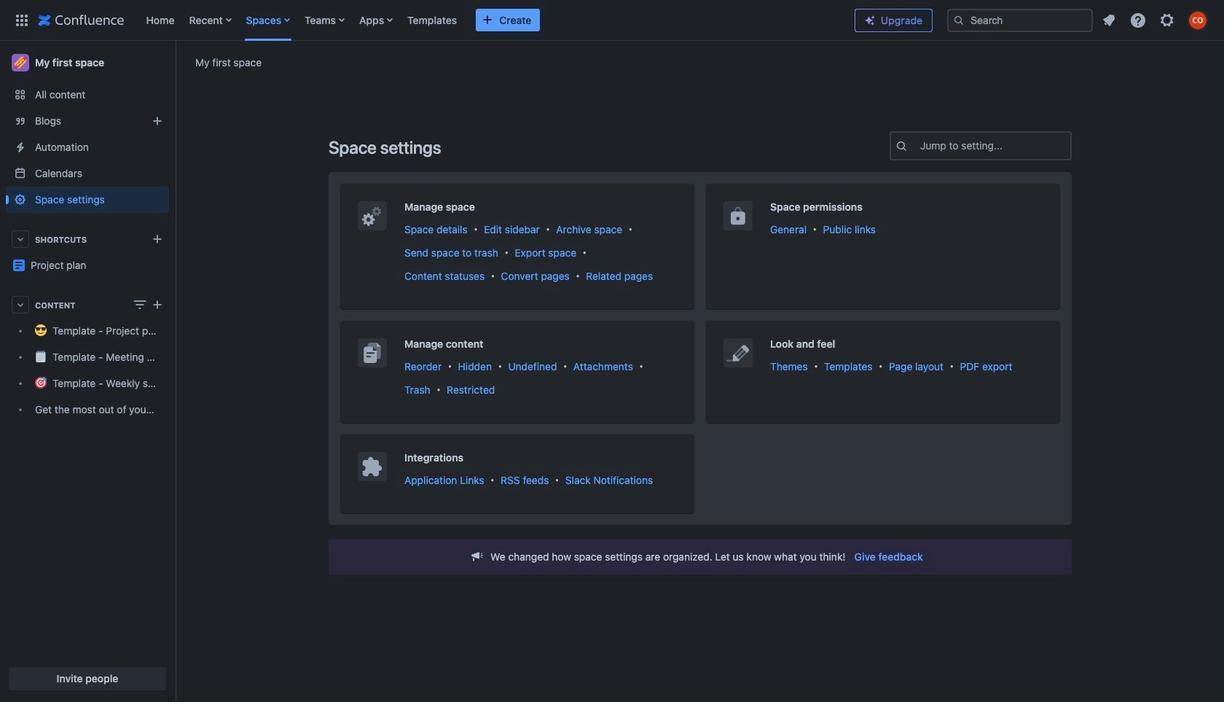 Task type: vqa. For each thing, say whether or not it's contained in the screenshot.
Heading to the middle
no



Task type: describe. For each thing, give the bounding box(es) containing it.
notification icon image
[[1101, 11, 1118, 29]]

create a blog image
[[149, 112, 166, 130]]

Search settings text field
[[921, 139, 924, 153]]

global element
[[9, 0, 844, 40]]

help icon image
[[1130, 11, 1148, 29]]

tree inside space element
[[6, 318, 169, 423]]

change view image
[[131, 296, 149, 313]]

template - project plan image
[[13, 260, 25, 271]]

search image
[[954, 14, 965, 26]]

settings icon image
[[1159, 11, 1177, 29]]



Task type: locate. For each thing, give the bounding box(es) containing it.
list for premium "image"
[[1097, 7, 1216, 33]]

0 horizontal spatial list
[[139, 0, 844, 40]]

add shortcut image
[[149, 230, 166, 248]]

premium image
[[865, 15, 876, 26]]

space element
[[0, 41, 175, 702]]

list for appswitcher icon
[[139, 0, 844, 40]]

list
[[139, 0, 844, 40], [1097, 7, 1216, 33]]

1 horizontal spatial list
[[1097, 7, 1216, 33]]

None search field
[[948, 8, 1094, 32]]

Search field
[[948, 8, 1094, 32]]

confluence image
[[38, 11, 124, 29], [38, 11, 124, 29]]

appswitcher icon image
[[13, 11, 31, 29]]

tree
[[6, 318, 169, 423]]

banner
[[0, 0, 1225, 44]]

create image
[[149, 296, 166, 313]]

collapse sidebar image
[[159, 48, 191, 77]]



